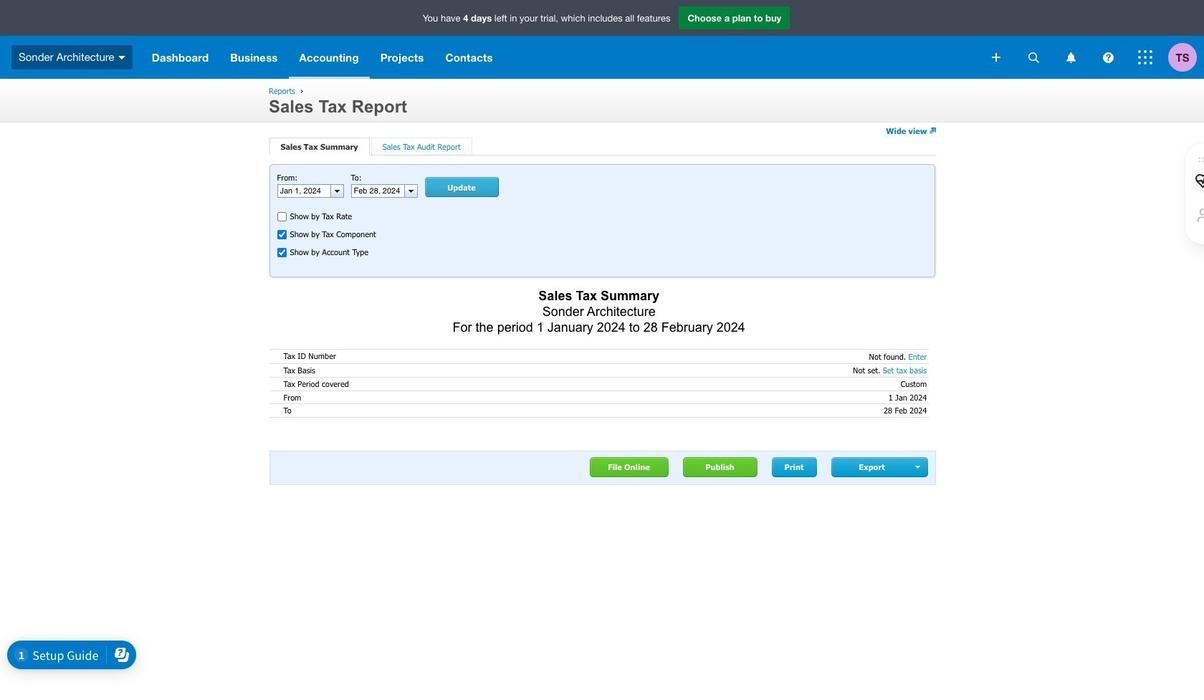 Task type: describe. For each thing, give the bounding box(es) containing it.
export options... image
[[915, 466, 922, 469]]



Task type: vqa. For each thing, say whether or not it's contained in the screenshot.
banner
yes



Task type: locate. For each thing, give the bounding box(es) containing it.
None text field
[[278, 185, 330, 197]]

None text field
[[352, 185, 404, 197]]

svg image
[[1138, 50, 1152, 65], [1028, 52, 1039, 63], [1066, 52, 1075, 63], [992, 53, 1001, 62], [118, 56, 125, 59]]

banner
[[0, 0, 1204, 79]]

svg image
[[1103, 52, 1113, 63]]

None checkbox
[[277, 212, 286, 222], [277, 230, 286, 239], [277, 248, 286, 257], [277, 212, 286, 222], [277, 230, 286, 239], [277, 248, 286, 257]]



